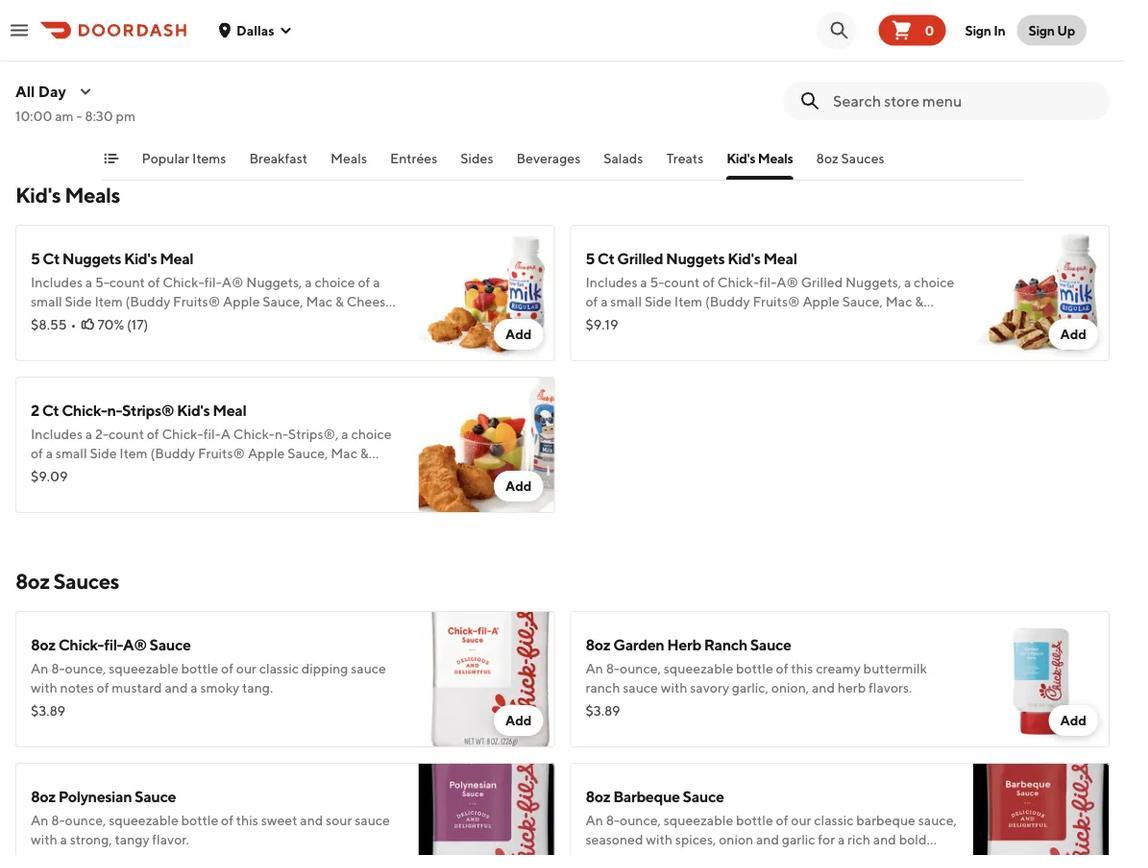 Task type: describe. For each thing, give the bounding box(es) containing it.
show menu categories image
[[103, 151, 119, 166]]

chick- inside '8oz chick-fil-a® sauce an 8-ounce, squeezable bottle of our classic dipping sauce with notes of mustard and a smoky tang. $3.89'
[[58, 636, 104, 654]]

in
[[994, 22, 1006, 38]]

0 vertical spatial peppermint
[[312, 40, 384, 56]]

sign up
[[1029, 22, 1076, 38]]

sides button
[[461, 149, 494, 180]]

onion
[[719, 832, 754, 848]]

add for 5 ct nuggets kid's meal
[[506, 326, 532, 342]]

side inside '2 ct chick-n-strips® kid's meal includes a 2-count of chick-fil-a chick-n-strips®, a choice of a small side item (buddy fruits® apple sauce, mac & cheese, chick-fil-a waffle potato fries®, or fruit cup), a kid's size drink and a prize.'
[[90, 446, 117, 461]]

(buddy inside '2 ct chick-n-strips® kid's meal includes a 2-count of chick-fil-a chick-n-strips®, a choice of a small side item (buddy fruits® apple sauce, mac & cheese, chick-fil-a waffle potato fries®, or fruit cup), a kid's size drink and a prize.'
[[150, 446, 195, 461]]

menu
[[575, 816, 617, 834]]

and inside '8oz chick-fil-a® sauce an 8-ounce, squeezable bottle of our classic dipping sauce with notes of mustard and a smoky tang. $3.89'
[[165, 680, 188, 696]]

0 button
[[879, 15, 946, 46]]

mac inside 5 ct grilled nuggets kid's meal includes a 5-count of chick-fil-a® grilled nuggets, a choice of a small side item (buddy fruits® apple sauce, mac & cheese, chick-fil-a waffle potato fries®, or fruit cup), a kid's size drink and a prize.
[[886, 294, 913, 310]]

tang.
[[242, 680, 273, 696]]

festive
[[268, 40, 309, 56]]

time.
[[171, 78, 202, 94]]

with inside '8oz chick-fil-a® sauce an 8-ounce, squeezable bottle of our classic dipping sauce with notes of mustard and a smoky tang. $3.89'
[[31, 680, 57, 696]]

pm
[[116, 108, 136, 124]]

$9.19
[[586, 317, 619, 333]]

8oz chick-fil-a® sauce image
[[419, 611, 555, 748]]

(buddy inside "5 ct nuggets kid's meal includes a 5-count of chick-fil-a® nuggets, a choice of a small side item (buddy fruits® apple sauce, mac & cheese, chick-fil-a waffle potato fries®, or fruit cup), a kid's size drink and a prize."
[[126, 294, 170, 310]]

of inside the 8oz barbeque sauce an 8-ounce, squeezable bottle of our classic barbeque sauce, seasoned with spices, onion and garlic for a rich and bold flavor.
[[776, 813, 789, 829]]

hand-
[[31, 40, 70, 56]]

sign up link
[[1017, 15, 1087, 46]]

5 ct nuggets kid's meal includes a 5-count of chick-fil-a® nuggets, a choice of a small side item (buddy fruits® apple sauce, mac & cheese, chick-fil-a waffle potato fries®, or fruit cup), a kid's size drink and a prize.
[[31, 249, 397, 348]]

old-
[[126, 40, 151, 56]]

items
[[192, 150, 226, 166]]

1 horizontal spatial kid's meals
[[727, 150, 794, 166]]

1 horizontal spatial meals
[[331, 150, 367, 166]]

treats button
[[667, 149, 704, 180]]

bottle inside '8oz chick-fil-a® sauce an 8-ounce, squeezable bottle of our classic dipping sauce with notes of mustard and a smoky tang. $3.89'
[[181, 661, 219, 677]]

chips
[[320, 59, 352, 75]]

mac inside "5 ct nuggets kid's meal includes a 5-count of chick-fil-a® nuggets, a choice of a small side item (buddy fruits® apple sauce, mac & cheese, chick-fil-a waffle potato fries®, or fruit cup), a kid's size drink and a prize."
[[306, 294, 333, 310]]

add button for 5 ct grilled nuggets kid's meal
[[1049, 319, 1099, 350]]

$3.89 for chick-
[[31, 703, 65, 719]]

all day
[[15, 82, 66, 100]]

spun
[[70, 40, 100, 56]]

fruit inside "5 ct nuggets kid's meal includes a 5-count of chick-fil-a® nuggets, a choice of a small side item (buddy fruits® apple sauce, mac & cheese, chick-fil-a waffle potato fries®, or fruit cup), a kid's size drink and a prize."
[[253, 313, 282, 329]]

and down barbeque
[[874, 832, 897, 848]]

(buddy inside 5 ct grilled nuggets kid's meal includes a 5-count of chick-fil-a® grilled nuggets, a choice of a small side item (buddy fruits® apple sauce, mac & cheese, chick-fil-a waffle potato fries®, or fruit cup), a kid's size drink and a prize.
[[705, 294, 750, 310]]

5 ct grilled nuggets kid's meal image
[[974, 225, 1110, 361]]

count inside '2 ct chick-n-strips® kid's meal includes a 2-count of chick-fil-a chick-n-strips®, a choice of a small side item (buddy fruits® apple sauce, mac & cheese, chick-fil-a waffle potato fries®, or fruit cup), a kid's size drink and a prize.'
[[109, 426, 144, 442]]

$9.09
[[31, 469, 68, 484]]

8- inside '8oz polynesian sauce an 8-ounce, squeezable bottle of this sweet and sour sauce with a strong, tangy flavor.'
[[51, 813, 65, 829]]

treats
[[667, 150, 704, 166]]

sign in link
[[954, 11, 1017, 50]]

kid's inside '2 ct chick-n-strips® kid's meal includes a 2-count of chick-fil-a chick-n-strips®, a choice of a small side item (buddy fruits® apple sauce, mac & cheese, chick-fil-a waffle potato fries®, or fruit cup), a kid's size drink and a prize.'
[[31, 484, 58, 500]]

potato inside 5 ct grilled nuggets kid's meal includes a 5-count of chick-fil-a® grilled nuggets, a choice of a small side item (buddy fruits® apple sauce, mac & cheese, chick-fil-a waffle potato fries®, or fruit cup), a kid's size drink and a prize.
[[754, 313, 795, 329]]

sides
[[461, 150, 494, 166]]

count inside 5 ct grilled nuggets kid's meal includes a 5-count of chick-fil-a® grilled nuggets, a choice of a small side item (buddy fruits® apple sauce, mac & cheese, chick-fil-a waffle potato fries®, or fruit cup), a kid's size drink and a prize.
[[665, 274, 700, 290]]

bottle inside '8oz polynesian sauce an 8-ounce, squeezable bottle of this sweet and sour sauce with a strong, tangy flavor.'
[[181, 813, 219, 829]]

herb
[[667, 636, 702, 654]]

(17)
[[127, 317, 148, 333]]

strong,
[[70, 832, 112, 848]]

1 horizontal spatial grilled
[[801, 274, 843, 290]]

drink inside '2 ct chick-n-strips® kid's meal includes a 2-count of chick-fil-a chick-n-strips®, a choice of a small side item (buddy fruits® apple sauce, mac & cheese, chick-fil-a waffle potato fries®, or fruit cup), a kid's size drink and a prize.'
[[87, 484, 118, 500]]

8- inside '8oz chick-fil-a® sauce an 8-ounce, squeezable bottle of our classic dipping sauce with notes of mustard and a smoky tang. $3.89'
[[51, 661, 65, 677]]

& inside '2 ct chick-n-strips® kid's meal includes a 2-count of chick-fil-a chick-n-strips®, a choice of a small side item (buddy fruits® apple sauce, mac & cheese, chick-fil-a waffle potato fries®, or fruit cup), a kid's size drink and a prize.'
[[360, 446, 369, 461]]

sauce inside '8oz chick-fil-a® sauce an 8-ounce, squeezable bottle of our classic dipping sauce with notes of mustard and a smoky tang. $3.89'
[[351, 661, 386, 677]]

size inside "5 ct nuggets kid's meal includes a 5-count of chick-fil-a® nuggets, a choice of a small side item (buddy fruits® apple sauce, mac & cheese, chick-fil-a waffle potato fries®, or fruit cup), a kid's size drink and a prize."
[[362, 313, 385, 329]]

milkshake
[[150, 15, 219, 33]]

2 ct chick-n-strips® kid's meal includes a 2-count of chick-fil-a chick-n-strips®, a choice of a small side item (buddy fruits® apple sauce, mac & cheese, chick-fil-a waffle potato fries®, or fruit cup), a kid's size drink and a prize.
[[31, 401, 392, 500]]

$6.79
[[31, 82, 65, 98]]

5 ct grilled nuggets kid's meal includes a 5-count of chick-fil-a® grilled nuggets, a choice of a small side item (buddy fruits® apple sauce, mac & cheese, chick-fil-a waffle potato fries®, or fruit cup), a kid's size drink and a prize.
[[586, 249, 955, 348]]

sauce inside 8oz garden herb ranch sauce an 8-ounce, squeezable bottle of this creamy buttermilk ranch sauce with savory garlic, onion, and herb flavors. $3.89
[[623, 680, 658, 696]]

flavor. inside the 8oz barbeque sauce an 8-ounce, squeezable bottle of our classic barbeque sauce, seasoned with spices, onion and garlic for a rich and bold flavor.
[[586, 851, 623, 856]]

1 vertical spatial peppermint
[[370, 59, 442, 75]]

prize. inside "5 ct nuggets kid's meal includes a 5-count of chick-fil-a® nuggets, a choice of a small side item (buddy fruits® apple sauce, mac & cheese, chick-fil-a waffle potato fries®, or fruit cup), a kid's size drink and a prize."
[[100, 332, 133, 348]]

meals button
[[331, 149, 367, 180]]

squeezable inside '8oz polynesian sauce an 8-ounce, squeezable bottle of this sweet and sour sauce with a strong, tangy flavor.'
[[109, 813, 179, 829]]

0 horizontal spatial grilled
[[617, 249, 663, 268]]

includes inside 5 ct grilled nuggets kid's meal includes a 5-count of chick-fil-a® grilled nuggets, a choice of a small side item (buddy fruits® apple sauce, mac & cheese, chick-fil-a waffle potato fries®, or fruit cup), a kid's size drink and a prize.
[[586, 274, 638, 290]]

dipping
[[302, 661, 348, 677]]

8oz garden herb ranch sauce an 8-ounce, squeezable bottle of this creamy buttermilk ranch sauce with savory garlic, onion, and herb flavors. $3.89
[[586, 636, 928, 719]]

8oz for spices,
[[586, 788, 611, 806]]

an inside 8oz garden herb ranch sauce an 8-ounce, squeezable bottle of this creamy buttermilk ranch sauce with savory garlic, onion, and herb flavors. $3.89
[[586, 661, 604, 677]]

flavors.
[[869, 680, 913, 696]]

includes inside "5 ct nuggets kid's meal includes a 5-count of chick-fil-a® nuggets, a choice of a small side item (buddy fruits® apple sauce, mac & cheese, chick-fil-a waffle potato fries®, or fruit cup), a kid's size drink and a prize."
[[31, 274, 83, 290]]

made
[[31, 59, 65, 75]]

our inside the 8oz barbeque sauce an 8-ounce, squeezable bottle of our classic barbeque sauce, seasoned with spices, onion and garlic for a rich and bold flavor.
[[791, 813, 812, 829]]

5 for 5 ct nuggets kid's meal
[[31, 249, 40, 268]]

bold
[[899, 832, 927, 848]]

side inside "5 ct nuggets kid's meal includes a 5-count of chick-fil-a® nuggets, a choice of a small side item (buddy fruits® apple sauce, mac & cheese, chick-fil-a waffle potato fries®, or fruit cup), a kid's size drink and a prize."
[[65, 294, 92, 310]]

peppermint
[[31, 15, 112, 33]]

choice inside '2 ct chick-n-strips® kid's meal includes a 2-count of chick-fil-a chick-n-strips®, a choice of a small side item (buddy fruits® apple sauce, mac & cheese, chick-fil-a waffle potato fries®, or fruit cup), a kid's size drink and a prize.'
[[351, 426, 392, 442]]

way,
[[214, 40, 241, 56]]

with inside '8oz polynesian sauce an 8-ounce, squeezable bottle of this sweet and sour sauce with a strong, tangy flavor.'
[[31, 832, 57, 848]]

fruit inside '2 ct chick-n-strips® kid's meal includes a 2-count of chick-fil-a chick-n-strips®, a choice of a small side item (buddy fruits® apple sauce, mac & cheese, chick-fil-a waffle potato fries®, or fruit cup), a kid's size drink and a prize.'
[[306, 465, 335, 481]]

peppermint chip milkshake hand-spun the old-fashioned way, this festive peppermint flavored milkshake is made with chick-fil-a icedream® and features chips of peppermint bark. available seasonally for a limited time.
[[31, 15, 534, 94]]

add for 8oz garden herb ranch sauce
[[1061, 713, 1087, 729]]

meal inside "5 ct nuggets kid's meal includes a 5-count of chick-fil-a® nuggets, a choice of a small side item (buddy fruits® apple sauce, mac & cheese, chick-fil-a waffle potato fries®, or fruit cup), a kid's size drink and a prize."
[[160, 249, 194, 268]]

garlic,
[[732, 680, 769, 696]]

onion,
[[772, 680, 810, 696]]

tangy
[[115, 832, 150, 848]]

fashioned
[[151, 40, 211, 56]]

70% (17)
[[97, 317, 148, 333]]

nuggets, inside "5 ct nuggets kid's meal includes a 5-count of chick-fil-a® nuggets, a choice of a small side item (buddy fruits® apple sauce, mac & cheese, chick-fil-a waffle potato fries®, or fruit cup), a kid's size drink and a prize."
[[246, 274, 302, 290]]

2-
[[95, 426, 109, 442]]

8- inside 8oz garden herb ranch sauce an 8-ounce, squeezable bottle of this creamy buttermilk ranch sauce with savory garlic, onion, and herb flavors. $3.89
[[606, 661, 620, 677]]

bark.
[[445, 59, 475, 75]]

a® inside '8oz chick-fil-a® sauce an 8-ounce, squeezable bottle of our classic dipping sauce with notes of mustard and a smoky tang. $3.89'
[[123, 636, 147, 654]]

popular items button
[[142, 149, 226, 180]]

size inside '2 ct chick-n-strips® kid's meal includes a 2-count of chick-fil-a chick-n-strips®, a choice of a small side item (buddy fruits® apple sauce, mac & cheese, chick-fil-a waffle potato fries®, or fruit cup), a kid's size drink and a prize.'
[[61, 484, 84, 500]]

with inside 8oz garden herb ranch sauce an 8-ounce, squeezable bottle of this creamy buttermilk ranch sauce with savory garlic, onion, and herb flavors. $3.89
[[661, 680, 688, 696]]

ounce, inside '8oz polynesian sauce an 8-ounce, squeezable bottle of this sweet and sour sauce with a strong, tangy flavor.'
[[65, 813, 106, 829]]

beverages button
[[517, 149, 581, 180]]

sauce,
[[919, 813, 957, 829]]

add for 5 ct grilled nuggets kid's meal
[[1061, 326, 1087, 342]]

nuggets, inside 5 ct grilled nuggets kid's meal includes a 5-count of chick-fil-a® grilled nuggets, a choice of a small side item (buddy fruits® apple sauce, mac & cheese, chick-fil-a waffle potato fries®, or fruit cup), a kid's size drink and a prize.
[[846, 274, 902, 290]]

or inside 5 ct grilled nuggets kid's meal includes a 5-count of chick-fil-a® grilled nuggets, a choice of a small side item (buddy fruits® apple sauce, mac & cheese, chick-fil-a waffle potato fries®, or fruit cup), a kid's size drink and a prize.
[[846, 313, 858, 329]]

a inside '8oz chick-fil-a® sauce an 8-ounce, squeezable bottle of our classic dipping sauce with notes of mustard and a smoky tang. $3.89'
[[191, 680, 198, 696]]

menus image
[[78, 84, 93, 99]]

item inside "5 ct nuggets kid's meal includes a 5-count of chick-fil-a® nuggets, a choice of a small side item (buddy fruits® apple sauce, mac & cheese, chick-fil-a waffle potato fries®, or fruit cup), a kid's size drink and a prize."
[[95, 294, 123, 310]]

8oz barbeque sauce an 8-ounce, squeezable bottle of our classic barbeque sauce, seasoned with spices, onion and garlic for a rich and bold flavor.
[[586, 788, 957, 856]]

flavor. inside '8oz polynesian sauce an 8-ounce, squeezable bottle of this sweet and sour sauce with a strong, tangy flavor.'
[[152, 832, 189, 848]]

choice inside 5 ct grilled nuggets kid's meal includes a 5-count of chick-fil-a® grilled nuggets, a choice of a small side item (buddy fruits® apple sauce, mac & cheese, chick-fil-a waffle potato fries®, or fruit cup), a kid's size drink and a prize.
[[914, 274, 955, 290]]

fil- inside peppermint chip milkshake hand-spun the old-fashioned way, this festive peppermint flavored milkshake is made with chick-fil-a icedream® and features chips of peppermint bark. available seasonally for a limited time.
[[139, 59, 156, 75]]

with inside peppermint chip milkshake hand-spun the old-fashioned way, this festive peppermint flavored milkshake is made with chick-fil-a icedream® and features chips of peppermint bark. available seasonally for a limited time.
[[68, 59, 94, 75]]

polynesian
[[58, 788, 132, 806]]

add for 8oz chick-fil-a® sauce
[[506, 713, 532, 729]]

ounce, inside 8oz garden herb ranch sauce an 8-ounce, squeezable bottle of this creamy buttermilk ranch sauce with savory garlic, onion, and herb flavors. $3.89
[[620, 661, 661, 677]]

add button for 2 ct chick-n-strips® kid's meal
[[494, 471, 544, 502]]

waffle inside "5 ct nuggets kid's meal includes a 5-count of chick-fil-a® nuggets, a choice of a small side item (buddy fruits® apple sauce, mac & cheese, chick-fil-a waffle potato fries®, or fruit cup), a kid's size drink and a prize."
[[102, 313, 143, 329]]

2 horizontal spatial meals
[[758, 150, 794, 166]]

prize. inside '2 ct chick-n-strips® kid's meal includes a 2-count of chick-fil-a chick-n-strips®, a choice of a small side item (buddy fruits® apple sauce, mac & cheese, chick-fil-a waffle potato fries®, or fruit cup), a kid's size drink and a prize.'
[[156, 484, 190, 500]]

5 ct nuggets kid's meal image
[[419, 225, 555, 361]]

breakfast
[[249, 150, 308, 166]]

0 vertical spatial n-
[[107, 401, 122, 420]]

milkshake
[[439, 40, 500, 56]]

a inside 5 ct grilled nuggets kid's meal includes a 5-count of chick-fil-a® grilled nuggets, a choice of a small side item (buddy fruits® apple sauce, mac & cheese, chick-fil-a waffle potato fries®, or fruit cup), a kid's size drink and a prize.
[[697, 313, 707, 329]]

fruits® inside '2 ct chick-n-strips® kid's meal includes a 2-count of chick-fil-a chick-n-strips®, a choice of a small side item (buddy fruits® apple sauce, mac & cheese, chick-fil-a waffle potato fries®, or fruit cup), a kid's size drink and a prize.'
[[198, 446, 245, 461]]

size inside 5 ct grilled nuggets kid's meal includes a 5-count of chick-fil-a® grilled nuggets, a choice of a small side item (buddy fruits® apple sauce, mac & cheese, chick-fil-a waffle potato fries®, or fruit cup), a kid's size drink and a prize.
[[616, 332, 639, 348]]

drink inside "5 ct nuggets kid's meal includes a 5-count of chick-fil-a® nuggets, a choice of a small side item (buddy fruits® apple sauce, mac & cheese, chick-fil-a waffle potato fries®, or fruit cup), a kid's size drink and a prize."
[[31, 332, 62, 348]]

sauce, inside "5 ct nuggets kid's meal includes a 5-count of chick-fil-a® nuggets, a choice of a small side item (buddy fruits® apple sauce, mac & cheese, chick-fil-a waffle potato fries®, or fruit cup), a kid's size drink and a prize."
[[263, 294, 303, 310]]

salads
[[604, 150, 644, 166]]

for inside peppermint chip milkshake hand-spun the old-fashioned way, this festive peppermint flavored milkshake is made with chick-fil-a icedream® and features chips of peppermint bark. available seasonally for a limited time.
[[96, 78, 113, 94]]

seasonally
[[31, 78, 94, 94]]

includes inside '2 ct chick-n-strips® kid's meal includes a 2-count of chick-fil-a chick-n-strips®, a choice of a small side item (buddy fruits® apple sauce, mac & cheese, chick-fil-a waffle potato fries®, or fruit cup), a kid's size drink and a prize.'
[[31, 426, 83, 442]]

0 horizontal spatial kid's meals
[[15, 183, 120, 208]]

entrées button
[[390, 149, 438, 180]]

beverages
[[517, 150, 581, 166]]

mustard
[[112, 680, 162, 696]]

fruits® inside 5 ct grilled nuggets kid's meal includes a 5-count of chick-fil-a® grilled nuggets, a choice of a small side item (buddy fruits® apple sauce, mac & cheese, chick-fil-a waffle potato fries®, or fruit cup), a kid's size drink and a prize.
[[753, 294, 800, 310]]

2
[[31, 401, 39, 420]]

8oz sauces button
[[817, 149, 885, 180]]

sweet
[[261, 813, 298, 829]]

10:00 am - 8:30 pm
[[15, 108, 136, 124]]

classic inside '8oz chick-fil-a® sauce an 8-ounce, squeezable bottle of our classic dipping sauce with notes of mustard and a smoky tang. $3.89'
[[259, 661, 299, 677]]

$8.55
[[31, 317, 67, 333]]

sauce inside '8oz polynesian sauce an 8-ounce, squeezable bottle of this sweet and sour sauce with a strong, tangy flavor.'
[[355, 813, 390, 829]]

the
[[102, 40, 123, 56]]

strips®
[[122, 401, 174, 420]]

sign for sign in
[[965, 22, 992, 38]]

open menu image
[[8, 19, 31, 42]]

breakfast button
[[249, 149, 308, 180]]

ounce, inside the 8oz barbeque sauce an 8-ounce, squeezable bottle of our classic barbeque sauce, seasoned with spices, onion and garlic for a rich and bold flavor.
[[620, 813, 661, 829]]

a inside the 8oz barbeque sauce an 8-ounce, squeezable bottle of our classic barbeque sauce, seasoned with spices, onion and garlic for a rich and bold flavor.
[[838, 832, 845, 848]]

strips®,
[[288, 426, 339, 442]]

kid's inside "5 ct nuggets kid's meal includes a 5-count of chick-fil-a® nuggets, a choice of a small side item (buddy fruits® apple sauce, mac & cheese, chick-fil-a waffle potato fries®, or fruit cup), a kid's size drink and a prize."
[[332, 313, 359, 329]]

chip
[[114, 15, 147, 33]]

all
[[15, 82, 35, 100]]

available
[[477, 59, 534, 75]]

icedream®
[[169, 59, 239, 75]]

squeezable inside 8oz garden herb ranch sauce an 8-ounce, squeezable bottle of this creamy buttermilk ranch sauce with savory garlic, onion, and herb flavors. $3.89
[[664, 661, 734, 677]]

count inside "5 ct nuggets kid's meal includes a 5-count of chick-fil-a® nuggets, a choice of a small side item (buddy fruits® apple sauce, mac & cheese, chick-fil-a waffle potato fries®, or fruit cup), a kid's size drink and a prize."
[[109, 274, 145, 290]]

creamy
[[816, 661, 861, 677]]

up
[[1058, 22, 1076, 38]]

and inside 5 ct grilled nuggets kid's meal includes a 5-count of chick-fil-a® grilled nuggets, a choice of a small side item (buddy fruits® apple sauce, mac & cheese, chick-fil-a waffle potato fries®, or fruit cup), a kid's size drink and a prize.
[[676, 332, 699, 348]]

item inside 5 ct grilled nuggets kid's meal includes a 5-count of chick-fil-a® grilled nuggets, a choice of a small side item (buddy fruits® apple sauce, mac & cheese, chick-fil-a waffle potato fries®, or fruit cup), a kid's size drink and a prize.
[[675, 294, 703, 310]]

day
[[38, 82, 66, 100]]

barbeque
[[613, 788, 680, 806]]



Task type: vqa. For each thing, say whether or not it's contained in the screenshot.
Open now
no



Task type: locate. For each thing, give the bounding box(es) containing it.
small inside "5 ct nuggets kid's meal includes a 5-count of chick-fil-a® nuggets, a choice of a small side item (buddy fruits® apple sauce, mac & cheese, chick-fil-a waffle potato fries®, or fruit cup), a kid's size drink and a prize."
[[31, 294, 62, 310]]

cup), inside "5 ct nuggets kid's meal includes a 5-count of chick-fil-a® nuggets, a choice of a small side item (buddy fruits® apple sauce, mac & cheese, chick-fil-a waffle potato fries®, or fruit cup), a kid's size drink and a prize."
[[285, 313, 319, 329]]

1 horizontal spatial sign
[[1029, 22, 1055, 38]]

0 vertical spatial flavor.
[[152, 832, 189, 848]]

0 horizontal spatial classic
[[259, 661, 299, 677]]

squeezable up tangy
[[109, 813, 179, 829]]

1 horizontal spatial 5
[[586, 249, 595, 268]]

of inside '8oz polynesian sauce an 8-ounce, squeezable bottle of this sweet and sour sauce with a strong, tangy flavor.'
[[221, 813, 234, 829]]

1 horizontal spatial cheese,
[[347, 294, 397, 310]]

kid's
[[727, 150, 756, 166], [15, 183, 61, 208], [124, 249, 157, 268], [728, 249, 761, 268], [177, 401, 210, 420]]

2 nuggets, from the left
[[846, 274, 902, 290]]

meals
[[331, 150, 367, 166], [758, 150, 794, 166], [65, 183, 120, 208]]

and
[[241, 59, 264, 75], [65, 332, 88, 348], [676, 332, 699, 348], [121, 484, 144, 500], [165, 680, 188, 696], [812, 680, 835, 696], [300, 813, 323, 829], [756, 832, 780, 848], [874, 832, 897, 848]]

squeezable up mustard
[[109, 661, 179, 677]]

a inside peppermint chip milkshake hand-spun the old-fashioned way, this festive peppermint flavored milkshake is made with chick-fil-a icedream® and features chips of peppermint bark. available seasonally for a limited time.
[[116, 78, 123, 94]]

ounce, down barbeque
[[620, 813, 661, 829]]

our up tang.
[[236, 661, 257, 677]]

2 horizontal spatial fruit
[[861, 313, 890, 329]]

drink left the •
[[31, 332, 62, 348]]

a® inside "5 ct nuggets kid's meal includes a 5-count of chick-fil-a® nuggets, a choice of a small side item (buddy fruits® apple sauce, mac & cheese, chick-fil-a waffle potato fries®, or fruit cup), a kid's size drink and a prize."
[[222, 274, 244, 290]]

kid's
[[332, 313, 359, 329], [586, 332, 614, 348], [31, 484, 58, 500]]

5- inside 5 ct grilled nuggets kid's meal includes a 5-count of chick-fil-a® grilled nuggets, a choice of a small side item (buddy fruits® apple sauce, mac & cheese, chick-fil-a waffle potato fries®, or fruit cup), a kid's size drink and a prize.
[[650, 274, 665, 290]]

size
[[362, 313, 385, 329], [616, 332, 639, 348], [61, 484, 84, 500]]

bottle inside 8oz garden herb ranch sauce an 8-ounce, squeezable bottle of this creamy buttermilk ranch sauce with savory garlic, onion, and herb flavors. $3.89
[[736, 661, 774, 677]]

count
[[109, 274, 145, 290], [665, 274, 700, 290], [109, 426, 144, 442]]

apple inside 5 ct grilled nuggets kid's meal includes a 5-count of chick-fil-a® grilled nuggets, a choice of a small side item (buddy fruits® apple sauce, mac & cheese, chick-fil-a waffle potato fries®, or fruit cup), a kid's size drink and a prize.
[[803, 294, 840, 310]]

our up garlic
[[791, 813, 812, 829]]

garlic
[[782, 832, 816, 848]]

our
[[236, 661, 257, 677], [791, 813, 812, 829]]

2 vertical spatial sauce
[[355, 813, 390, 829]]

an
[[31, 661, 48, 677], [586, 661, 604, 677], [31, 813, 48, 829], [586, 813, 604, 829]]

8- up seasoned
[[606, 813, 620, 829]]

1 horizontal spatial &
[[360, 446, 369, 461]]

classic up rich
[[814, 813, 854, 829]]

0 horizontal spatial or
[[238, 313, 251, 329]]

0 vertical spatial our
[[236, 661, 257, 677]]

0 vertical spatial kid's
[[332, 313, 359, 329]]

with
[[68, 59, 94, 75], [31, 680, 57, 696], [661, 680, 688, 696], [31, 832, 57, 848], [646, 832, 673, 848]]

and inside '2 ct chick-n-strips® kid's meal includes a 2-count of chick-fil-a chick-n-strips®, a choice of a small side item (buddy fruits® apple sauce, mac & cheese, chick-fil-a waffle potato fries®, or fruit cup), a kid's size drink and a prize.'
[[121, 484, 144, 500]]

nuggets inside "5 ct nuggets kid's meal includes a 5-count of chick-fil-a® nuggets, a choice of a small side item (buddy fruits® apple sauce, mac & cheese, chick-fil-a waffle potato fries®, or fruit cup), a kid's size drink and a prize."
[[62, 249, 121, 268]]

a® inside 5 ct grilled nuggets kid's meal includes a 5-count of chick-fil-a® grilled nuggets, a choice of a small side item (buddy fruits® apple sauce, mac & cheese, chick-fil-a waffle potato fries®, or fruit cup), a kid's size drink and a prize.
[[777, 274, 799, 290]]

0 horizontal spatial flavor.
[[152, 832, 189, 848]]

sauce up tangy
[[135, 788, 176, 806]]

classic up tang.
[[259, 661, 299, 677]]

fruits® inside "5 ct nuggets kid's meal includes a 5-count of chick-fil-a® nuggets, a choice of a small side item (buddy fruits® apple sauce, mac & cheese, chick-fil-a waffle potato fries®, or fruit cup), a kid's size drink and a prize."
[[173, 294, 220, 310]]

kid's inside 5 ct grilled nuggets kid's meal includes a 5-count of chick-fil-a® grilled nuggets, a choice of a small side item (buddy fruits® apple sauce, mac & cheese, chick-fil-a waffle potato fries®, or fruit cup), a kid's size drink and a prize.
[[586, 332, 614, 348]]

0 horizontal spatial nuggets,
[[246, 274, 302, 290]]

smoky
[[200, 680, 240, 696]]

sauce, inside '2 ct chick-n-strips® kid's meal includes a 2-count of chick-fil-a chick-n-strips®, a choice of a small side item (buddy fruits® apple sauce, mac & cheese, chick-fil-a waffle potato fries®, or fruit cup), a kid's size drink and a prize.'
[[288, 446, 328, 461]]

popular
[[142, 150, 190, 166]]

kid's meals right treats
[[727, 150, 794, 166]]

and inside 8oz garden herb ranch sauce an 8-ounce, squeezable bottle of this creamy buttermilk ranch sauce with savory garlic, onion, and herb flavors. $3.89
[[812, 680, 835, 696]]

am
[[55, 108, 74, 124]]

0 horizontal spatial size
[[61, 484, 84, 500]]

1 5- from the left
[[95, 274, 109, 290]]

squeezable
[[109, 661, 179, 677], [664, 661, 734, 677], [109, 813, 179, 829], [664, 813, 734, 829]]

$3.89 inside 8oz garden herb ranch sauce an 8-ounce, squeezable bottle of this creamy buttermilk ranch sauce with savory garlic, onion, and herb flavors. $3.89
[[586, 703, 621, 719]]

dallas button
[[217, 22, 294, 38]]

8- down polynesian
[[51, 813, 65, 829]]

1 horizontal spatial potato
[[199, 465, 240, 481]]

and down creamy
[[812, 680, 835, 696]]

prize. inside 5 ct grilled nuggets kid's meal includes a 5-count of chick-fil-a® grilled nuggets, a choice of a small side item (buddy fruits® apple sauce, mac & cheese, chick-fil-a waffle potato fries®, or fruit cup), a kid's size drink and a prize.
[[712, 332, 745, 348]]

fries®,
[[190, 313, 235, 329], [798, 313, 843, 329], [243, 465, 288, 481]]

8oz garden herb ranch sauce image
[[974, 611, 1110, 748]]

an inside '8oz chick-fil-a® sauce an 8-ounce, squeezable bottle of our classic dipping sauce with notes of mustard and a smoky tang. $3.89'
[[31, 661, 48, 677]]

1 horizontal spatial prize.
[[156, 484, 190, 500]]

1 vertical spatial our
[[791, 813, 812, 829]]

a inside "5 ct nuggets kid's meal includes a 5-count of chick-fil-a® nuggets, a choice of a small side item (buddy fruits® apple sauce, mac & cheese, chick-fil-a waffle potato fries®, or fruit cup), a kid's size drink and a prize."
[[90, 313, 100, 329]]

0 horizontal spatial potato
[[146, 313, 188, 329]]

2 sign from the left
[[1029, 22, 1055, 38]]

an inside the 8oz barbeque sauce an 8-ounce, squeezable bottle of our classic barbeque sauce, seasoned with spices, onion and garlic for a rich and bold flavor.
[[586, 813, 604, 829]]

8oz polynesian sauce image
[[419, 763, 555, 856]]

small inside '2 ct chick-n-strips® kid's meal includes a 2-count of chick-fil-a chick-n-strips®, a choice of a small side item (buddy fruits® apple sauce, mac & cheese, chick-fil-a waffle potato fries®, or fruit cup), a kid's size drink and a prize.'
[[56, 446, 87, 461]]

0 horizontal spatial a®
[[123, 636, 147, 654]]

1 vertical spatial kid's meals
[[15, 183, 120, 208]]

kid's inside '2 ct chick-n-strips® kid's meal includes a 2-count of chick-fil-a chick-n-strips®, a choice of a small side item (buddy fruits® apple sauce, mac & cheese, chick-fil-a waffle potato fries®, or fruit cup), a kid's size drink and a prize.'
[[177, 401, 210, 420]]

nuggets down treats button
[[666, 249, 725, 268]]

8oz chick-fil-a® sauce an 8-ounce, squeezable bottle of our classic dipping sauce with notes of mustard and a smoky tang. $3.89
[[31, 636, 386, 719]]

and right mustard
[[165, 680, 188, 696]]

1 horizontal spatial 8oz sauces
[[817, 150, 885, 166]]

0 horizontal spatial 8oz sauces
[[15, 569, 119, 594]]

popular items
[[142, 150, 226, 166]]

1 vertical spatial sauce
[[623, 680, 658, 696]]

flavored
[[386, 40, 437, 56]]

sign left the "in"
[[965, 22, 992, 38]]

is
[[503, 40, 512, 56]]

includes
[[31, 274, 83, 290], [586, 274, 638, 290], [31, 426, 83, 442]]

2 5- from the left
[[650, 274, 665, 290]]

0 horizontal spatial for
[[96, 78, 113, 94]]

0 horizontal spatial our
[[236, 661, 257, 677]]

a
[[116, 78, 123, 94], [85, 274, 92, 290], [305, 274, 312, 290], [373, 274, 380, 290], [641, 274, 648, 290], [905, 274, 912, 290], [601, 294, 608, 310], [322, 313, 329, 329], [930, 313, 937, 329], [90, 332, 98, 348], [702, 332, 709, 348], [85, 426, 92, 442], [342, 426, 349, 442], [46, 446, 53, 461], [374, 465, 381, 481], [147, 484, 154, 500], [191, 680, 198, 696], [60, 832, 67, 848], [838, 832, 845, 848]]

2 horizontal spatial cup),
[[893, 313, 927, 329]]

waffle
[[102, 313, 143, 329], [710, 313, 751, 329], [155, 465, 196, 481]]

0 horizontal spatial drink
[[31, 332, 62, 348]]

garden
[[613, 636, 665, 654]]

0 horizontal spatial meals
[[65, 183, 120, 208]]

1 horizontal spatial flavor.
[[586, 851, 623, 856]]

small up $9.09
[[56, 446, 87, 461]]

meal inside 5 ct grilled nuggets kid's meal includes a 5-count of chick-fil-a® grilled nuggets, a choice of a small side item (buddy fruits® apple sauce, mac & cheese, chick-fil-a waffle potato fries®, or fruit cup), a kid's size drink and a prize.
[[764, 249, 797, 268]]

bottle
[[181, 661, 219, 677], [736, 661, 774, 677], [181, 813, 219, 829], [736, 813, 774, 829]]

& inside "5 ct nuggets kid's meal includes a 5-count of chick-fil-a® nuggets, a choice of a small side item (buddy fruits® apple sauce, mac & cheese, chick-fil-a waffle potato fries®, or fruit cup), a kid's size drink and a prize."
[[335, 294, 344, 310]]

ct inside '2 ct chick-n-strips® kid's meal includes a 2-count of chick-fil-a chick-n-strips®, a choice of a small side item (buddy fruits® apple sauce, mac & cheese, chick-fil-a waffle potato fries®, or fruit cup), a kid's size drink and a prize.'
[[42, 401, 59, 420]]

entrées
[[390, 150, 438, 166]]

2 horizontal spatial meal
[[764, 249, 797, 268]]

squeezable inside the 8oz barbeque sauce an 8-ounce, squeezable bottle of our classic barbeque sauce, seasoned with spices, onion and garlic for a rich and bold flavor.
[[664, 813, 734, 829]]

rich
[[848, 832, 871, 848]]

features
[[267, 59, 317, 75]]

sauces inside button
[[842, 150, 885, 166]]

8oz for a
[[31, 788, 56, 806]]

kid's meals
[[727, 150, 794, 166], [15, 183, 120, 208]]

1 horizontal spatial fries®,
[[243, 465, 288, 481]]

1 vertical spatial grilled
[[801, 274, 843, 290]]

1 vertical spatial n-
[[275, 426, 288, 442]]

1 vertical spatial classic
[[814, 813, 854, 829]]

with left spices,
[[646, 832, 673, 848]]

fil-
[[139, 59, 156, 75], [204, 274, 222, 290], [760, 274, 777, 290], [72, 313, 90, 329], [680, 313, 697, 329], [204, 426, 221, 442], [125, 465, 142, 481], [104, 636, 123, 654]]

1 horizontal spatial nuggets
[[666, 249, 725, 268]]

sauce, inside 5 ct grilled nuggets kid's meal includes a 5-count of chick-fil-a® grilled nuggets, a choice of a small side item (buddy fruits® apple sauce, mac & cheese, chick-fil-a waffle potato fries®, or fruit cup), a kid's size drink and a prize.
[[843, 294, 883, 310]]

flavor. right tangy
[[152, 832, 189, 848]]

8- up ranch
[[606, 661, 620, 677]]

2 horizontal spatial a®
[[777, 274, 799, 290]]

this for sauce
[[236, 813, 259, 829]]

1 $3.89 from the left
[[31, 703, 65, 719]]

salads button
[[604, 149, 644, 180]]

-
[[76, 108, 82, 124]]

squeezable inside '8oz chick-fil-a® sauce an 8-ounce, squeezable bottle of our classic dipping sauce with notes of mustard and a smoky tang. $3.89'
[[109, 661, 179, 677]]

or inside "5 ct nuggets kid's meal includes a 5-count of chick-fil-a® nuggets, a choice of a small side item (buddy fruits® apple sauce, mac & cheese, chick-fil-a waffle potato fries®, or fruit cup), a kid's size drink and a prize."
[[238, 313, 251, 329]]

0 vertical spatial sauce
[[351, 661, 386, 677]]

item
[[95, 294, 123, 310], [675, 294, 703, 310], [120, 446, 148, 461]]

for right menus icon
[[96, 78, 113, 94]]

peppermint down flavored
[[370, 59, 442, 75]]

with left savory
[[661, 680, 688, 696]]

$3.89 down ranch
[[586, 703, 621, 719]]

ounce, down garden
[[620, 661, 661, 677]]

2 vertical spatial size
[[61, 484, 84, 500]]

0 horizontal spatial sign
[[965, 22, 992, 38]]

1 vertical spatial this
[[791, 661, 814, 677]]

and left sour
[[300, 813, 323, 829]]

8oz barbeque sauce image
[[974, 763, 1110, 856]]

1 vertical spatial for
[[818, 832, 835, 848]]

1 horizontal spatial sauces
[[842, 150, 885, 166]]

bottle up garlic, at the right of the page
[[736, 661, 774, 677]]

$3.89 inside '8oz chick-fil-a® sauce an 8-ounce, squeezable bottle of our classic dipping sauce with notes of mustard and a smoky tang. $3.89'
[[31, 703, 65, 719]]

meals down show menu categories image
[[65, 183, 120, 208]]

1 horizontal spatial our
[[791, 813, 812, 829]]

sauce right sour
[[355, 813, 390, 829]]

2 horizontal spatial or
[[846, 313, 858, 329]]

includes up $8.55 •
[[31, 274, 83, 290]]

nuggets inside 5 ct grilled nuggets kid's meal includes a 5-count of chick-fil-a® grilled nuggets, a choice of a small side item (buddy fruits® apple sauce, mac & cheese, chick-fil-a waffle potato fries®, or fruit cup), a kid's size drink and a prize.
[[666, 249, 725, 268]]

1 5 from the left
[[31, 249, 40, 268]]

or inside '2 ct chick-n-strips® kid's meal includes a 2-count of chick-fil-a chick-n-strips®, a choice of a small side item (buddy fruits® apple sauce, mac & cheese, chick-fil-a waffle potato fries®, or fruit cup), a kid's size drink and a prize.'
[[291, 465, 303, 481]]

buttermilk
[[864, 661, 928, 677]]

1 horizontal spatial or
[[291, 465, 303, 481]]

this for milkshake
[[243, 40, 265, 56]]

ct up $9.19 on the right
[[598, 249, 615, 268]]

2 horizontal spatial &
[[915, 294, 924, 310]]

ounce, up strong,
[[65, 813, 106, 829]]

seasoned
[[586, 832, 644, 848]]

kid's meals down show menu categories image
[[15, 183, 120, 208]]

2 ct chick-n-strips® kid's meal image
[[419, 377, 555, 513]]

sauce right ranch
[[623, 680, 658, 696]]

2 vertical spatial cheese,
[[31, 465, 81, 481]]

0 vertical spatial this
[[243, 40, 265, 56]]

1 horizontal spatial 5-
[[650, 274, 665, 290]]

1 vertical spatial cheese,
[[586, 313, 636, 329]]

with left strong,
[[31, 832, 57, 848]]

mac
[[306, 294, 333, 310], [886, 294, 913, 310], [331, 446, 358, 461]]

0 horizontal spatial sauces
[[53, 569, 119, 594]]

view menu button
[[498, 806, 628, 844]]

ounce, inside '8oz chick-fil-a® sauce an 8-ounce, squeezable bottle of our classic dipping sauce with notes of mustard and a smoky tang. $3.89'
[[65, 661, 106, 677]]

side inside 5 ct grilled nuggets kid's meal includes a 5-count of chick-fil-a® grilled nuggets, a choice of a small side item (buddy fruits® apple sauce, mac & cheese, chick-fil-a waffle potato fries®, or fruit cup), a kid's size drink and a prize.
[[645, 294, 672, 310]]

& inside 5 ct grilled nuggets kid's meal includes a 5-count of chick-fil-a® grilled nuggets, a choice of a small side item (buddy fruits® apple sauce, mac & cheese, chick-fil-a waffle potato fries®, or fruit cup), a kid's size drink and a prize.
[[915, 294, 924, 310]]

sour
[[326, 813, 352, 829]]

0 horizontal spatial $3.89
[[31, 703, 65, 719]]

1 vertical spatial size
[[616, 332, 639, 348]]

sauce inside '8oz polynesian sauce an 8-ounce, squeezable bottle of this sweet and sour sauce with a strong, tangy flavor.'
[[135, 788, 176, 806]]

of
[[355, 59, 367, 75], [148, 274, 160, 290], [358, 274, 370, 290], [703, 274, 715, 290], [586, 294, 598, 310], [147, 426, 159, 442], [31, 446, 43, 461], [221, 661, 234, 677], [776, 661, 789, 677], [97, 680, 109, 696], [221, 813, 234, 829], [776, 813, 789, 829]]

this up onion,
[[791, 661, 814, 677]]

0 vertical spatial classic
[[259, 661, 299, 677]]

peppermint up chips
[[312, 40, 384, 56]]

and right $9.19 on the right
[[676, 332, 699, 348]]

1 nuggets, from the left
[[246, 274, 302, 290]]

1 sign from the left
[[965, 22, 992, 38]]

and left "70%"
[[65, 332, 88, 348]]

includes up $9.19 on the right
[[586, 274, 638, 290]]

add button for 8oz garden herb ranch sauce
[[1049, 706, 1099, 736]]

includes down 2
[[31, 426, 83, 442]]

sauce inside the 8oz barbeque sauce an 8-ounce, squeezable bottle of our classic barbeque sauce, seasoned with spices, onion and garlic for a rich and bold flavor.
[[683, 788, 724, 806]]

8- up notes at bottom left
[[51, 661, 65, 677]]

of inside peppermint chip milkshake hand-spun the old-fashioned way, this festive peppermint flavored milkshake is made with chick-fil-a icedream® and features chips of peppermint bark. available seasonally for a limited time.
[[355, 59, 367, 75]]

herb
[[838, 680, 866, 696]]

0 vertical spatial grilled
[[617, 249, 663, 268]]

•
[[71, 317, 76, 333]]

with inside the 8oz barbeque sauce an 8-ounce, squeezable bottle of our classic barbeque sauce, seasoned with spices, onion and garlic for a rich and bold flavor.
[[646, 832, 673, 848]]

this inside 8oz garden herb ranch sauce an 8-ounce, squeezable bottle of this creamy buttermilk ranch sauce with savory garlic, onion, and herb flavors. $3.89
[[791, 661, 814, 677]]

or
[[238, 313, 251, 329], [846, 313, 858, 329], [291, 465, 303, 481]]

fries®, inside "5 ct nuggets kid's meal includes a 5-count of chick-fil-a® nuggets, a choice of a small side item (buddy fruits® apple sauce, mac & cheese, chick-fil-a waffle potato fries®, or fruit cup), a kid's size drink and a prize."
[[190, 313, 235, 329]]

spices,
[[676, 832, 717, 848]]

flavor. down seasoned
[[586, 851, 623, 856]]

and inside peppermint chip milkshake hand-spun the old-fashioned way, this festive peppermint flavored milkshake is made with chick-fil-a icedream® and features chips of peppermint bark. available seasonally for a limited time.
[[241, 59, 264, 75]]

1 vertical spatial sauces
[[53, 569, 119, 594]]

this left the 'sweet'
[[236, 813, 259, 829]]

waffle inside 5 ct grilled nuggets kid's meal includes a 5-count of chick-fil-a® grilled nuggets, a choice of a small side item (buddy fruits® apple sauce, mac & cheese, chick-fil-a waffle potato fries®, or fruit cup), a kid's size drink and a prize.
[[710, 313, 751, 329]]

1 horizontal spatial fruit
[[306, 465, 335, 481]]

5 inside "5 ct nuggets kid's meal includes a 5-count of chick-fil-a® nuggets, a choice of a small side item (buddy fruits® apple sauce, mac & cheese, chick-fil-a waffle potato fries®, or fruit cup), a kid's size drink and a prize."
[[31, 249, 40, 268]]

ranch
[[586, 680, 620, 696]]

2 horizontal spatial potato
[[754, 313, 795, 329]]

8oz for sauce
[[586, 636, 611, 654]]

potato inside "5 ct nuggets kid's meal includes a 5-count of chick-fil-a® nuggets, a choice of a small side item (buddy fruits® apple sauce, mac & cheese, chick-fil-a waffle potato fries®, or fruit cup), a kid's size drink and a prize."
[[146, 313, 188, 329]]

this down dallas "popup button" in the top left of the page
[[243, 40, 265, 56]]

meals left "entrées"
[[331, 150, 367, 166]]

add button for 8oz chick-fil-a® sauce
[[494, 706, 544, 736]]

0 horizontal spatial &
[[335, 294, 344, 310]]

1 horizontal spatial for
[[818, 832, 835, 848]]

squeezable up savory
[[664, 661, 734, 677]]

sauce right dipping
[[351, 661, 386, 677]]

2 horizontal spatial cheese,
[[586, 313, 636, 329]]

nuggets up the •
[[62, 249, 121, 268]]

ounce, up notes at bottom left
[[65, 661, 106, 677]]

0 vertical spatial size
[[362, 313, 385, 329]]

0 vertical spatial for
[[96, 78, 113, 94]]

nuggets,
[[246, 274, 302, 290], [846, 274, 902, 290]]

limited
[[126, 78, 168, 94]]

5 up $8.55 at the left of page
[[31, 249, 40, 268]]

1 vertical spatial 8oz sauces
[[15, 569, 119, 594]]

mac inside '2 ct chick-n-strips® kid's meal includes a 2-count of chick-fil-a chick-n-strips®, a choice of a small side item (buddy fruits® apple sauce, mac & cheese, chick-fil-a waffle potato fries®, or fruit cup), a kid's size drink and a prize.'
[[331, 446, 358, 461]]

8oz inside button
[[817, 150, 839, 166]]

ct right 2
[[42, 401, 59, 420]]

sign left up
[[1029, 22, 1055, 38]]

drink right $9.09
[[87, 484, 118, 500]]

with left notes at bottom left
[[31, 680, 57, 696]]

bottle inside the 8oz barbeque sauce an 8-ounce, squeezable bottle of our classic barbeque sauce, seasoned with spices, onion and garlic for a rich and bold flavor.
[[736, 813, 774, 829]]

drink right $9.19 on the right
[[642, 332, 673, 348]]

sauce up spices,
[[683, 788, 724, 806]]

cheese,
[[347, 294, 397, 310], [586, 313, 636, 329], [31, 465, 81, 481]]

our inside '8oz chick-fil-a® sauce an 8-ounce, squeezable bottle of our classic dipping sauce with notes of mustard and a smoky tang. $3.89'
[[236, 661, 257, 677]]

choice inside "5 ct nuggets kid's meal includes a 5-count of chick-fil-a® nuggets, a choice of a small side item (buddy fruits® apple sauce, mac & cheese, chick-fil-a waffle potato fries®, or fruit cup), a kid's size drink and a prize."
[[315, 274, 355, 290]]

0 vertical spatial kid's meals
[[727, 150, 794, 166]]

1 horizontal spatial cup),
[[338, 465, 372, 481]]

8oz for with
[[31, 636, 56, 654]]

apple inside "5 ct nuggets kid's meal includes a 5-count of chick-fil-a® nuggets, a choice of a small side item (buddy fruits® apple sauce, mac & cheese, chick-fil-a waffle potato fries®, or fruit cup), a kid's size drink and a prize."
[[223, 294, 260, 310]]

meal inside '2 ct chick-n-strips® kid's meal includes a 2-count of chick-fil-a chick-n-strips®, a choice of a small side item (buddy fruits® apple sauce, mac & cheese, chick-fil-a waffle potato fries®, or fruit cup), a kid's size drink and a prize.'
[[213, 401, 246, 420]]

0 vertical spatial 8oz sauces
[[817, 150, 885, 166]]

bottle up smoky in the bottom left of the page
[[181, 661, 219, 677]]

and down strips®
[[121, 484, 144, 500]]

0 vertical spatial cheese,
[[347, 294, 397, 310]]

1 horizontal spatial size
[[362, 313, 385, 329]]

0 horizontal spatial n-
[[107, 401, 122, 420]]

fil- inside '8oz chick-fil-a® sauce an 8-ounce, squeezable bottle of our classic dipping sauce with notes of mustard and a smoky tang. $3.89'
[[104, 636, 123, 654]]

fries®, inside '2 ct chick-n-strips® kid's meal includes a 2-count of chick-fil-a chick-n-strips®, a choice of a small side item (buddy fruits® apple sauce, mac & cheese, chick-fil-a waffle potato fries®, or fruit cup), a kid's size drink and a prize.'
[[243, 465, 288, 481]]

2 nuggets from the left
[[666, 249, 725, 268]]

for inside the 8oz barbeque sauce an 8-ounce, squeezable bottle of our classic barbeque sauce, seasoned with spices, onion and garlic for a rich and bold flavor.
[[818, 832, 835, 848]]

2 horizontal spatial waffle
[[710, 313, 751, 329]]

8oz inside 8oz garden herb ranch sauce an 8-ounce, squeezable bottle of this creamy buttermilk ranch sauce with savory garlic, onion, and herb flavors. $3.89
[[586, 636, 611, 654]]

2 vertical spatial kid's
[[31, 484, 58, 500]]

chick- inside peppermint chip milkshake hand-spun the old-fashioned way, this festive peppermint flavored milkshake is made with chick-fil-a icedream® and features chips of peppermint bark. available seasonally for a limited time.
[[97, 59, 139, 75]]

sauce right the ranch
[[750, 636, 792, 654]]

2 5 from the left
[[586, 249, 595, 268]]

small inside 5 ct grilled nuggets kid's meal includes a 5-count of chick-fil-a® grilled nuggets, a choice of a small side item (buddy fruits® apple sauce, mac & cheese, chick-fil-a waffle potato fries®, or fruit cup), a kid's size drink and a prize.
[[611, 294, 642, 310]]

fries®, inside 5 ct grilled nuggets kid's meal includes a 5-count of chick-fil-a® grilled nuggets, a choice of a small side item (buddy fruits® apple sauce, mac & cheese, chick-fil-a waffle potato fries®, or fruit cup), a kid's size drink and a prize.
[[798, 313, 843, 329]]

sign for sign up
[[1029, 22, 1055, 38]]

view
[[536, 816, 572, 834]]

ct
[[43, 249, 60, 268], [598, 249, 615, 268], [42, 401, 59, 420]]

sauce
[[351, 661, 386, 677], [623, 680, 658, 696], [355, 813, 390, 829]]

savory
[[690, 680, 730, 696]]

cheese, inside 5 ct grilled nuggets kid's meal includes a 5-count of chick-fil-a® grilled nuggets, a choice of a small side item (buddy fruits® apple sauce, mac & cheese, chick-fil-a waffle potato fries®, or fruit cup), a kid's size drink and a prize.
[[586, 313, 636, 329]]

1 horizontal spatial a®
[[222, 274, 244, 290]]

meal
[[160, 249, 194, 268], [764, 249, 797, 268], [213, 401, 246, 420]]

waffle inside '2 ct chick-n-strips® kid's meal includes a 2-count of chick-fil-a chick-n-strips®, a choice of a small side item (buddy fruits® apple sauce, mac & cheese, chick-fil-a waffle potato fries®, or fruit cup), a kid's size drink and a prize.'
[[155, 465, 196, 481]]

with down spun
[[68, 59, 94, 75]]

1 nuggets from the left
[[62, 249, 121, 268]]

ct for chick-
[[42, 401, 59, 420]]

bottle up onion
[[736, 813, 774, 829]]

0 horizontal spatial nuggets
[[62, 249, 121, 268]]

sauce up mustard
[[150, 636, 191, 654]]

0 horizontal spatial cheese,
[[31, 465, 81, 481]]

1 horizontal spatial kid's
[[332, 313, 359, 329]]

0 horizontal spatial fruit
[[253, 313, 282, 329]]

and left garlic
[[756, 832, 780, 848]]

1 horizontal spatial classic
[[814, 813, 854, 829]]

add button for 5 ct nuggets kid's meal
[[494, 319, 544, 350]]

side
[[65, 294, 92, 310], [645, 294, 672, 310], [90, 446, 117, 461]]

1 vertical spatial flavor.
[[586, 851, 623, 856]]

8:30
[[85, 108, 113, 124]]

for
[[96, 78, 113, 94], [818, 832, 835, 848]]

Item Search search field
[[833, 90, 1095, 112]]

1 horizontal spatial waffle
[[155, 465, 196, 481]]

grilled
[[617, 249, 663, 268], [801, 274, 843, 290]]

sign in
[[965, 22, 1006, 38]]

8oz
[[817, 150, 839, 166], [15, 569, 50, 594], [31, 636, 56, 654], [586, 636, 611, 654], [31, 788, 56, 806], [586, 788, 611, 806]]

0 horizontal spatial fries®,
[[190, 313, 235, 329]]

$3.89 down notes at bottom left
[[31, 703, 65, 719]]

classic inside the 8oz barbeque sauce an 8-ounce, squeezable bottle of our classic barbeque sauce, seasoned with spices, onion and garlic for a rich and bold flavor.
[[814, 813, 854, 829]]

2 $3.89 from the left
[[586, 703, 621, 719]]

prize.
[[100, 332, 133, 348], [712, 332, 745, 348], [156, 484, 190, 500]]

5- inside "5 ct nuggets kid's meal includes a 5-count of chick-fil-a® nuggets, a choice of a small side item (buddy fruits® apple sauce, mac & cheese, chick-fil-a waffle potato fries®, or fruit cup), a kid's size drink and a prize."
[[95, 274, 109, 290]]

fruit inside 5 ct grilled nuggets kid's meal includes a 5-count of chick-fil-a® grilled nuggets, a choice of a small side item (buddy fruits® apple sauce, mac & cheese, chick-fil-a waffle potato fries®, or fruit cup), a kid's size drink and a prize.
[[861, 313, 890, 329]]

for right garlic
[[818, 832, 835, 848]]

dallas
[[236, 22, 275, 38]]

apple inside '2 ct chick-n-strips® kid's meal includes a 2-count of chick-fil-a chick-n-strips®, a choice of a small side item (buddy fruits® apple sauce, mac & cheese, chick-fil-a waffle potato fries®, or fruit cup), a kid's size drink and a prize.'
[[248, 446, 285, 461]]

and down dallas
[[241, 59, 264, 75]]

0 horizontal spatial meal
[[160, 249, 194, 268]]

0 vertical spatial sauces
[[842, 150, 885, 166]]

2 horizontal spatial size
[[616, 332, 639, 348]]

$8.55 •
[[31, 317, 76, 333]]

sauce inside 8oz garden herb ranch sauce an 8-ounce, squeezable bottle of this creamy buttermilk ranch sauce with savory garlic, onion, and herb flavors. $3.89
[[750, 636, 792, 654]]

$3.89 for garden
[[586, 703, 621, 719]]

ct for grilled
[[598, 249, 615, 268]]

choice
[[315, 274, 355, 290], [914, 274, 955, 290], [351, 426, 392, 442]]

add for 2 ct chick-n-strips® kid's meal
[[506, 478, 532, 494]]

potato
[[146, 313, 188, 329], [754, 313, 795, 329], [199, 465, 240, 481]]

0 horizontal spatial kid's
[[31, 484, 58, 500]]

2 horizontal spatial prize.
[[712, 332, 745, 348]]

meals left 8oz sauces button
[[758, 150, 794, 166]]

squeezable up spices,
[[664, 813, 734, 829]]

ct up $8.55 at the left of page
[[43, 249, 60, 268]]

5
[[31, 249, 40, 268], [586, 249, 595, 268]]

0 horizontal spatial waffle
[[102, 313, 143, 329]]

5 up $9.19 on the right
[[586, 249, 595, 268]]

small up $8.55 at the left of page
[[31, 294, 62, 310]]

2 horizontal spatial fries®,
[[798, 313, 843, 329]]

1 horizontal spatial n-
[[275, 426, 288, 442]]

0 horizontal spatial 5
[[31, 249, 40, 268]]

2 horizontal spatial kid's
[[586, 332, 614, 348]]

barbeque
[[857, 813, 916, 829]]

ct for nuggets
[[43, 249, 60, 268]]

5 for 5 ct grilled nuggets kid's meal
[[586, 249, 595, 268]]

sauce,
[[263, 294, 303, 310], [843, 294, 883, 310], [288, 446, 328, 461]]

8oz polynesian sauce an 8-ounce, squeezable bottle of this sweet and sour sauce with a strong, tangy flavor.
[[31, 788, 390, 848]]

small up $9.19 on the right
[[611, 294, 642, 310]]

cheese, inside '2 ct chick-n-strips® kid's meal includes a 2-count of chick-fil-a chick-n-strips®, a choice of a small side item (buddy fruits® apple sauce, mac & cheese, chick-fil-a waffle potato fries®, or fruit cup), a kid's size drink and a prize.'
[[31, 465, 81, 481]]

a inside '8oz polynesian sauce an 8-ounce, squeezable bottle of this sweet and sour sauce with a strong, tangy flavor.'
[[60, 832, 67, 848]]

70%
[[97, 317, 124, 333]]

&
[[335, 294, 344, 310], [915, 294, 924, 310], [360, 446, 369, 461]]

apple
[[223, 294, 260, 310], [803, 294, 840, 310], [248, 446, 285, 461]]

8oz sauces
[[817, 150, 885, 166], [15, 569, 119, 594]]

2 vertical spatial this
[[236, 813, 259, 829]]

0 horizontal spatial prize.
[[100, 332, 133, 348]]

bottle left the 'sweet'
[[181, 813, 219, 829]]

1 horizontal spatial nuggets,
[[846, 274, 902, 290]]

10:00
[[15, 108, 52, 124]]

of inside 8oz garden herb ranch sauce an 8-ounce, squeezable bottle of this creamy buttermilk ranch sauce with savory garlic, onion, and herb flavors. $3.89
[[776, 661, 789, 677]]

kid's inside "5 ct nuggets kid's meal includes a 5-count of chick-fil-a® nuggets, a choice of a small side item (buddy fruits® apple sauce, mac & cheese, chick-fil-a waffle potato fries®, or fruit cup), a kid's size drink and a prize."
[[124, 249, 157, 268]]

add button
[[494, 319, 544, 350], [1049, 319, 1099, 350], [494, 471, 544, 502], [494, 706, 544, 736], [1049, 706, 1099, 736]]



